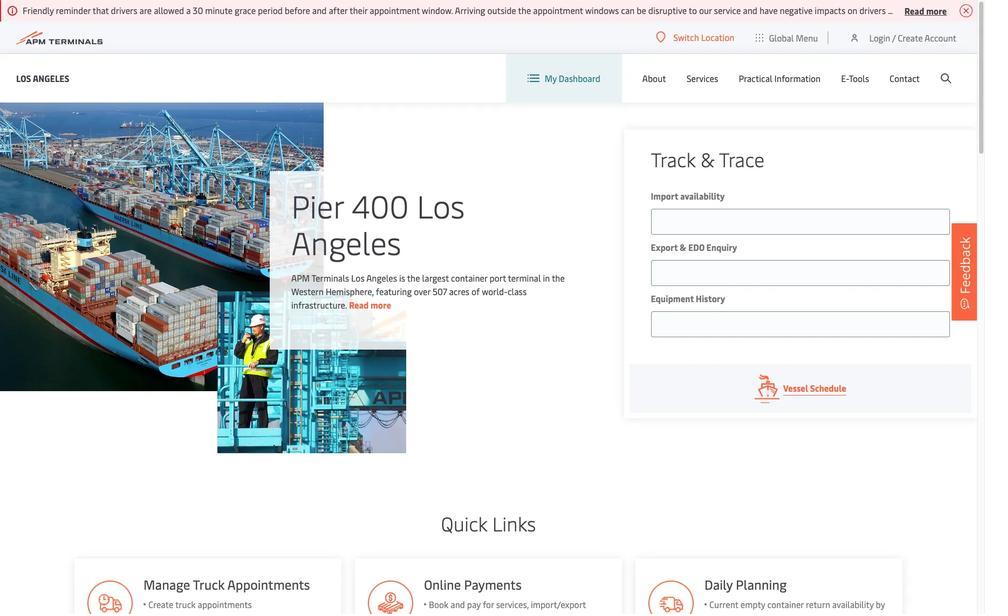 Task type: describe. For each thing, give the bounding box(es) containing it.
login / create account link
[[850, 22, 957, 53]]

export & edo enquiry
[[651, 241, 737, 253]]

2 on from the left
[[931, 4, 941, 16]]

los angeles link
[[16, 71, 69, 85]]

export
[[651, 241, 678, 253]]

line
[[744, 612, 758, 614]]

period
[[258, 4, 283, 16]]

outside
[[487, 4, 516, 16]]

trace
[[719, 146, 765, 172]]

& for trace
[[701, 146, 715, 172]]

/
[[892, 32, 896, 43]]

service
[[714, 4, 741, 16]]

truck
[[193, 576, 224, 593]]

window.
[[422, 4, 453, 16]]

507
[[433, 285, 447, 297]]

disruptive
[[648, 4, 687, 16]]

menu
[[796, 32, 818, 43]]

track
[[651, 146, 696, 172]]

planning
[[736, 576, 787, 593]]

los angeles
[[16, 72, 69, 84]]

class
[[508, 285, 527, 297]]

of
[[472, 285, 480, 297]]

terminals
[[312, 272, 349, 284]]

los for pier 400 los angeles
[[417, 184, 465, 227]]

more for read more button
[[926, 5, 947, 16]]

2 horizontal spatial and
[[743, 4, 758, 16]]

practical information
[[739, 72, 821, 84]]

current
[[710, 598, 739, 610]]

close alert image
[[960, 4, 973, 17]]

login
[[870, 32, 891, 43]]

1 on from the left
[[848, 4, 858, 16]]

e-
[[841, 72, 849, 84]]

appointments
[[197, 598, 252, 610]]

by
[[876, 598, 885, 610]]

2 horizontal spatial the
[[552, 272, 565, 284]]

arrive
[[907, 4, 929, 16]]

los angeles pier 400 image
[[0, 103, 324, 391]]

schedule
[[810, 382, 846, 394]]

western
[[291, 285, 324, 297]]

windows
[[585, 4, 619, 16]]

time.
[[942, 4, 962, 16]]

container inside apm terminals los angeles is the largest container port terminal in the western hemisphere, featuring over 507 acres of world-class infrastructure.
[[451, 272, 488, 284]]

0 horizontal spatial the
[[407, 272, 420, 284]]

practical information button
[[739, 54, 821, 103]]

online
[[424, 576, 461, 593]]

& for edo
[[680, 241, 687, 253]]

arriving
[[455, 4, 485, 16]]

global menu
[[769, 32, 818, 43]]

practical
[[739, 72, 773, 84]]

e-tools button
[[841, 54, 869, 103]]

account
[[925, 32, 957, 43]]

1 appointment from the left
[[370, 4, 420, 16]]

import availability
[[651, 190, 725, 202]]

negative
[[780, 4, 813, 16]]

services,
[[496, 598, 529, 610]]

manager truck appointments - 53 image
[[87, 581, 132, 614]]

read more button
[[905, 4, 947, 17]]

about button
[[643, 54, 666, 103]]

port
[[490, 272, 506, 284]]

angeles inside "link"
[[33, 72, 69, 84]]

can
[[621, 4, 635, 16]]

1 horizontal spatial the
[[518, 4, 531, 16]]

featuring
[[376, 285, 412, 297]]

contact
[[890, 72, 920, 84]]

empty
[[741, 598, 766, 610]]

services button
[[687, 54, 718, 103]]

more for "read more" link
[[371, 299, 391, 311]]

over
[[414, 285, 431, 297]]

to
[[689, 4, 697, 16]]

are
[[140, 4, 152, 16]]

daily planning current empty container return availability by shipping line
[[705, 576, 885, 614]]

online payments book and pay for services, import/export charges
[[424, 576, 586, 614]]

apm terminals los angeles is the largest container port terminal in the western hemisphere, featuring over 507 acres of world-class infrastructure.
[[291, 272, 565, 311]]

los inside "link"
[[16, 72, 31, 84]]

friendly reminder that drivers are allowed a 30 minute grace period before and after their appointment window. arriving outside the appointment windows can be disruptive to our service and have negative impacts on drivers who arrive on time. driver
[[23, 4, 985, 16]]

friendly
[[23, 4, 54, 16]]

apm
[[291, 272, 310, 284]]

their
[[350, 4, 368, 16]]

switch location button
[[656, 31, 735, 43]]

hemisphere,
[[326, 285, 374, 297]]

largest
[[422, 272, 449, 284]]

is
[[399, 272, 405, 284]]

my dashboard
[[545, 72, 600, 84]]

manage truck appointments
[[143, 576, 310, 593]]

feedback button
[[952, 223, 979, 321]]

los for apm terminals los angeles is the largest container port terminal in the western hemisphere, featuring over 507 acres of world-class infrastructure.
[[351, 272, 365, 284]]

import/export
[[531, 598, 586, 610]]

return
[[806, 598, 830, 610]]

tariffs - 131 image
[[368, 581, 413, 614]]



Task type: vqa. For each thing, say whether or not it's contained in the screenshot.
shipping
yes



Task type: locate. For each thing, give the bounding box(es) containing it.
create
[[898, 32, 923, 43], [148, 598, 173, 610]]

appointment
[[370, 4, 420, 16], [533, 4, 583, 16]]

1 vertical spatial more
[[371, 299, 391, 311]]

about
[[643, 72, 666, 84]]

create down manage
[[148, 598, 173, 610]]

more inside read more button
[[926, 5, 947, 16]]

0 vertical spatial &
[[701, 146, 715, 172]]

read down the hemisphere,
[[349, 299, 369, 311]]

read
[[905, 5, 924, 16], [349, 299, 369, 311]]

0 horizontal spatial appointment
[[370, 4, 420, 16]]

global
[[769, 32, 794, 43]]

charges
[[429, 612, 459, 614]]

more down featuring on the left top of the page
[[371, 299, 391, 311]]

1 vertical spatial read more
[[349, 299, 391, 311]]

availability inside daily planning current empty container return availability by shipping line
[[833, 598, 874, 610]]

read more down the hemisphere,
[[349, 299, 391, 311]]

read right who on the top right of page
[[905, 5, 924, 16]]

0 horizontal spatial availability
[[680, 190, 725, 202]]

acres
[[449, 285, 470, 297]]

container inside daily planning current empty container return availability by shipping line
[[768, 598, 804, 610]]

0 horizontal spatial and
[[312, 4, 327, 16]]

0 vertical spatial create
[[898, 32, 923, 43]]

reminder
[[56, 4, 91, 16]]

on left time.
[[931, 4, 941, 16]]

that
[[93, 4, 109, 16]]

1 horizontal spatial drivers
[[860, 4, 886, 16]]

angeles for pier
[[291, 221, 401, 263]]

shipping
[[710, 612, 742, 614]]

1 horizontal spatial create
[[898, 32, 923, 43]]

on right impacts
[[848, 4, 858, 16]]

and
[[312, 4, 327, 16], [743, 4, 758, 16], [451, 598, 465, 610]]

drivers left the are
[[111, 4, 137, 16]]

1 horizontal spatial &
[[701, 146, 715, 172]]

2 horizontal spatial los
[[417, 184, 465, 227]]

have
[[760, 4, 778, 16]]

read more
[[905, 5, 947, 16], [349, 299, 391, 311]]

0 vertical spatial read
[[905, 5, 924, 16]]

1 drivers from the left
[[111, 4, 137, 16]]

dashboard
[[559, 72, 600, 84]]

read more for "read more" link
[[349, 299, 391, 311]]

drivers
[[111, 4, 137, 16], [860, 4, 886, 16]]

switch
[[674, 31, 699, 43]]

login / create account
[[870, 32, 957, 43]]

for
[[483, 598, 494, 610]]

infrastructure.
[[291, 299, 347, 311]]

1 horizontal spatial more
[[926, 5, 947, 16]]

0 vertical spatial los
[[16, 72, 31, 84]]

services
[[687, 72, 718, 84]]

vessel
[[783, 382, 808, 394]]

availability down track & trace
[[680, 190, 725, 202]]

manage
[[143, 576, 190, 593]]

0 horizontal spatial create
[[148, 598, 173, 610]]

0 horizontal spatial more
[[371, 299, 391, 311]]

1 vertical spatial read
[[349, 299, 369, 311]]

allowed
[[154, 4, 184, 16]]

our
[[699, 4, 712, 16]]

container down planning
[[768, 598, 804, 610]]

1 horizontal spatial container
[[768, 598, 804, 610]]

1 horizontal spatial read
[[905, 5, 924, 16]]

equipment
[[651, 292, 694, 304]]

2 appointment from the left
[[533, 4, 583, 16]]

angeles inside pier 400 los angeles
[[291, 221, 401, 263]]

2 vertical spatial los
[[351, 272, 365, 284]]

create inside 'link'
[[898, 32, 923, 43]]

location
[[701, 31, 735, 43]]

0 vertical spatial container
[[451, 272, 488, 284]]

import
[[651, 190, 678, 202]]

my dashboard button
[[528, 54, 600, 103]]

angeles
[[33, 72, 69, 84], [291, 221, 401, 263], [366, 272, 397, 284]]

0 horizontal spatial container
[[451, 272, 488, 284]]

1 vertical spatial angeles
[[291, 221, 401, 263]]

history
[[696, 292, 725, 304]]

my
[[545, 72, 557, 84]]

& left trace
[[701, 146, 715, 172]]

1 vertical spatial los
[[417, 184, 465, 227]]

1 horizontal spatial availability
[[833, 598, 874, 610]]

before
[[285, 4, 310, 16]]

feedback
[[956, 237, 974, 294]]

drivers left who on the top right of page
[[860, 4, 886, 16]]

2 drivers from the left
[[860, 4, 886, 16]]

global menu button
[[745, 21, 829, 54]]

switch location
[[674, 31, 735, 43]]

0 horizontal spatial los
[[16, 72, 31, 84]]

and left after
[[312, 4, 327, 16]]

angeles inside apm terminals los angeles is the largest container port terminal in the western hemisphere, featuring over 507 acres of world-class infrastructure.
[[366, 272, 397, 284]]

angeles for apm
[[366, 272, 397, 284]]

pier
[[291, 184, 344, 227]]

availability left by
[[833, 598, 874, 610]]

the right 'outside'
[[518, 4, 531, 16]]

edo
[[689, 241, 705, 253]]

read more right who on the top right of page
[[905, 5, 947, 16]]

1 vertical spatial availability
[[833, 598, 874, 610]]

2 vertical spatial angeles
[[366, 272, 397, 284]]

links
[[492, 510, 536, 536]]

0 horizontal spatial on
[[848, 4, 858, 16]]

who
[[888, 4, 905, 16]]

and inside online payments book and pay for services, import/export charges
[[451, 598, 465, 610]]

on
[[848, 4, 858, 16], [931, 4, 941, 16]]

container up of at top left
[[451, 272, 488, 284]]

0 vertical spatial read more
[[905, 5, 947, 16]]

los inside apm terminals los angeles is the largest container port terminal in the western hemisphere, featuring over 507 acres of world-class infrastructure.
[[351, 272, 365, 284]]

1 vertical spatial create
[[148, 598, 173, 610]]

1 horizontal spatial los
[[351, 272, 365, 284]]

1 horizontal spatial and
[[451, 598, 465, 610]]

& left the edo
[[680, 241, 687, 253]]

1 horizontal spatial on
[[931, 4, 941, 16]]

quick
[[441, 510, 488, 536]]

impacts
[[815, 4, 846, 16]]

after
[[329, 4, 348, 16]]

minute
[[205, 4, 233, 16]]

1 vertical spatial &
[[680, 241, 687, 253]]

container
[[451, 272, 488, 284], [768, 598, 804, 610]]

the right in
[[552, 272, 565, 284]]

payments
[[464, 576, 522, 593]]

create right / in the top right of the page
[[898, 32, 923, 43]]

world-
[[482, 285, 508, 297]]

the right is
[[407, 272, 420, 284]]

grace
[[235, 4, 256, 16]]

and left pay
[[451, 598, 465, 610]]

appointment right their
[[370, 4, 420, 16]]

los inside pier 400 los angeles
[[417, 184, 465, 227]]

0 horizontal spatial drivers
[[111, 4, 137, 16]]

daily
[[705, 576, 733, 593]]

contact button
[[890, 54, 920, 103]]

400
[[352, 184, 409, 227]]

&
[[701, 146, 715, 172], [680, 241, 687, 253]]

la secondary image
[[218, 291, 406, 453]]

truck
[[175, 598, 195, 610]]

1 vertical spatial container
[[768, 598, 804, 610]]

book
[[429, 598, 448, 610]]

30
[[193, 4, 203, 16]]

0 vertical spatial availability
[[680, 190, 725, 202]]

enquiry
[[707, 241, 737, 253]]

more up account
[[926, 5, 947, 16]]

appointment left windows
[[533, 4, 583, 16]]

0 horizontal spatial read
[[349, 299, 369, 311]]

0 vertical spatial more
[[926, 5, 947, 16]]

1 horizontal spatial read more
[[905, 5, 947, 16]]

read more for read more button
[[905, 5, 947, 16]]

vessel schedule
[[783, 382, 846, 394]]

read inside button
[[905, 5, 924, 16]]

a
[[186, 4, 191, 16]]

e-tools
[[841, 72, 869, 84]]

in
[[543, 272, 550, 284]]

0 horizontal spatial read more
[[349, 299, 391, 311]]

quick links
[[441, 510, 536, 536]]

vessel schedule link
[[629, 364, 972, 413]]

read for read more button
[[905, 5, 924, 16]]

driver
[[964, 4, 985, 16]]

and left the have
[[743, 4, 758, 16]]

0 horizontal spatial &
[[680, 241, 687, 253]]

0 vertical spatial angeles
[[33, 72, 69, 84]]

1 horizontal spatial appointment
[[533, 4, 583, 16]]

availability
[[680, 190, 725, 202], [833, 598, 874, 610]]

read for "read more" link
[[349, 299, 369, 311]]

orange club loyalty program - 56 image
[[649, 581, 694, 614]]



